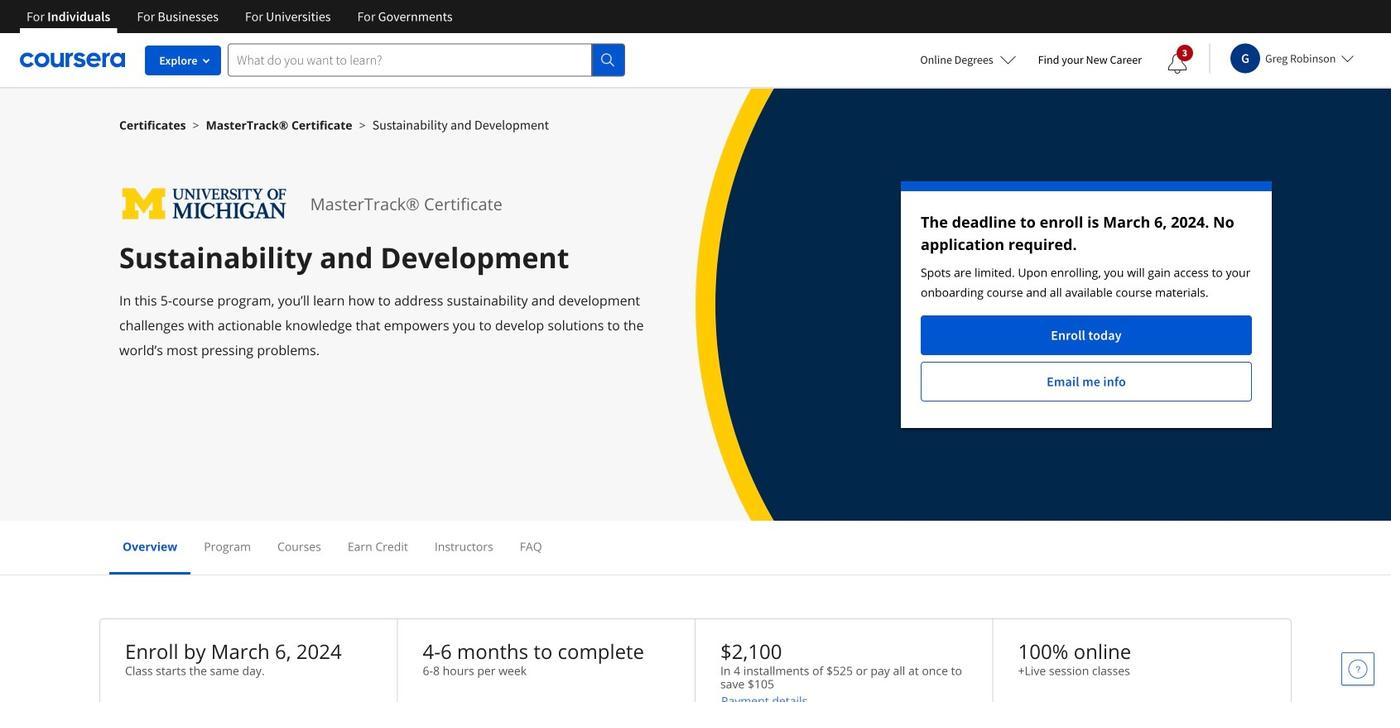 Task type: locate. For each thing, give the bounding box(es) containing it.
None search field
[[228, 43, 626, 77]]

status
[[901, 181, 1273, 428]]

What do you want to learn? text field
[[228, 43, 592, 77]]



Task type: vqa. For each thing, say whether or not it's contained in the screenshot.
UNIVERSITY OF MICHIGAN image
yes



Task type: describe. For each thing, give the bounding box(es) containing it.
banner navigation
[[13, 0, 466, 33]]

coursera image
[[20, 47, 125, 73]]

certificate menu element
[[109, 521, 1282, 575]]

university of michigan image
[[119, 181, 290, 227]]

help center image
[[1349, 659, 1369, 679]]



